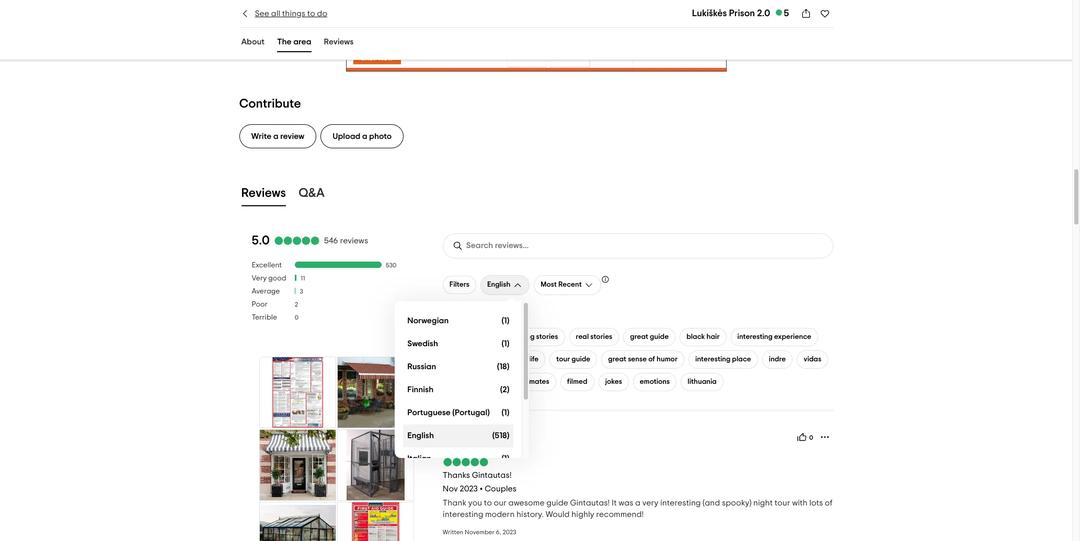 Task type: describe. For each thing, give the bounding box(es) containing it.
things
[[282, 9, 306, 18]]

photo
[[369, 132, 392, 141]]

stories for real stories
[[591, 334, 613, 341]]

filters button
[[443, 276, 477, 295]]

about button
[[239, 35, 267, 52]]

upload
[[333, 132, 361, 141]]

inmates button
[[517, 373, 556, 392]]

excellent
[[252, 262, 282, 269]]

interesting for interesting stories
[[500, 334, 535, 341]]

daily life
[[511, 356, 539, 363]]

most
[[541, 282, 557, 289]]

very good
[[252, 275, 286, 282]]

vidas
[[804, 356, 822, 363]]

russian
[[408, 363, 436, 371]]

(and
[[703, 499, 720, 508]]

filmed
[[567, 379, 588, 386]]

do
[[317, 9, 328, 18]]

very
[[643, 499, 659, 508]]

option containing russian
[[403, 356, 514, 379]]

a for upload
[[362, 132, 368, 141]]

indre button
[[763, 351, 793, 369]]

would
[[546, 511, 570, 519]]

great for great guide
[[630, 334, 649, 341]]

popular
[[443, 313, 473, 321]]

sense
[[628, 356, 647, 363]]

5.0
[[252, 235, 270, 247]]

share image
[[801, 8, 812, 19]]

interesting place
[[696, 356, 752, 363]]

the
[[277, 38, 292, 46]]

8
[[464, 439, 467, 445]]

1 horizontal spatial reviews button
[[322, 35, 356, 52]]

filmed button
[[561, 373, 595, 392]]

reviews
[[340, 237, 368, 245]]

guide inside thank you to our awesome guide gintautas! it was a very interesting (and spooky) night tour with lots of interesting modern history. would highly recommend!
[[547, 499, 569, 508]]

(1) for swedish
[[502, 340, 510, 348]]

black hair button
[[680, 328, 727, 347]]

(18)
[[497, 363, 510, 371]]

see all things to do
[[255, 9, 328, 18]]

prison
[[729, 9, 755, 18]]

(portugal)
[[453, 409, 490, 418]]

option containing italian
[[403, 448, 514, 471]]

3
[[300, 289, 303, 295]]

0 horizontal spatial 5.0 of 5 bubbles image
[[274, 237, 320, 245]]

briony r 8 contributions
[[464, 428, 507, 445]]

tab list containing reviews
[[227, 182, 846, 209]]

swedish
[[408, 340, 438, 348]]

guide for tour guide
[[572, 356, 591, 363]]

tour inside thank you to our awesome guide gintautas! it was a very interesting (and spooky) night tour with lots of interesting modern history. would highly recommend!
[[775, 499, 791, 508]]

experience
[[775, 334, 812, 341]]

stories for interesting stories
[[536, 334, 558, 341]]

interesting stories button
[[493, 328, 565, 347]]

black hair
[[687, 334, 720, 341]]

reviews for the bottom reviews button
[[241, 187, 286, 200]]

open options menu image
[[820, 432, 830, 443]]

(1) for italian
[[502, 455, 510, 464]]

it
[[612, 499, 617, 508]]

real stories
[[576, 334, 613, 341]]

review
[[280, 132, 305, 141]]

ruta
[[491, 379, 505, 386]]

5
[[784, 9, 790, 18]]

english button
[[481, 275, 530, 295]]

0 inside button
[[810, 435, 814, 442]]

tour guide button
[[550, 351, 598, 369]]

english inside option
[[408, 432, 434, 441]]

indre
[[769, 356, 786, 363]]

(1) for portuguese (portugal)
[[502, 409, 510, 418]]

couples
[[485, 485, 517, 494]]

real stories button
[[569, 328, 619, 347]]

2023 for 6,
[[503, 530, 517, 536]]

contributions
[[469, 439, 507, 445]]

save to a trip image
[[820, 8, 830, 19]]

to inside thank you to our awesome guide gintautas! it was a very interesting (and spooky) night tour with lots of interesting modern history. would highly recommend!
[[484, 499, 492, 508]]

thank
[[443, 499, 467, 508]]

interesting place button
[[689, 351, 758, 369]]

upload a photo
[[333, 132, 392, 141]]

real
[[576, 334, 589, 341]]

finnish
[[408, 386, 434, 394]]

filter reviews element
[[252, 261, 422, 327]]

•
[[480, 485, 483, 494]]

very
[[252, 275, 267, 282]]

norwegian
[[408, 317, 449, 325]]

area
[[294, 38, 311, 46]]

interesting experience
[[738, 334, 812, 341]]

1 vertical spatial reviews button
[[239, 184, 288, 206]]

our
[[494, 499, 507, 508]]

written november 6, 2023
[[443, 530, 517, 536]]

contribute
[[239, 98, 301, 110]]

0 horizontal spatial to
[[307, 9, 315, 18]]

11
[[301, 276, 305, 282]]

great guide button
[[624, 328, 676, 347]]

night
[[754, 499, 773, 508]]

option containing finnish
[[403, 379, 514, 402]]

gintautas! inside thank you to our awesome guide gintautas! it was a very interesting (and spooky) night tour with lots of interesting modern history. would highly recommend!
[[570, 499, 610, 508]]

portuguese
[[408, 409, 451, 418]]

see
[[255, 9, 269, 18]]

interesting for interesting place
[[696, 356, 731, 363]]

awesome
[[509, 499, 545, 508]]

reviews for the right reviews button
[[324, 38, 354, 46]]

daily life button
[[504, 351, 546, 369]]

all
[[271, 9, 281, 18]]

530
[[386, 263, 397, 269]]

highly
[[572, 511, 595, 519]]

q&a
[[299, 187, 325, 200]]

0 vertical spatial advertisement region
[[346, 24, 727, 71]]

(518)
[[493, 432, 510, 441]]



Task type: locate. For each thing, give the bounding box(es) containing it.
0 inside filter reviews "element"
[[295, 315, 299, 321]]

poor
[[252, 301, 268, 308]]

(1) down '(2)'
[[502, 409, 510, 418]]

1 option from the top
[[403, 310, 514, 333]]

5.0 of 5 bubbles image
[[274, 237, 320, 245], [443, 459, 489, 467]]

italian
[[408, 455, 432, 464]]

english inside popup button
[[488, 282, 511, 289]]

stories right real
[[591, 334, 613, 341]]

0 vertical spatial to
[[307, 9, 315, 18]]

emotions
[[640, 379, 670, 386]]

1 vertical spatial tour
[[775, 499, 791, 508]]

0 down 2
[[295, 315, 299, 321]]

4 option from the top
[[403, 379, 514, 402]]

1 vertical spatial guide
[[572, 356, 591, 363]]

a right the write
[[273, 132, 279, 141]]

a for write
[[273, 132, 279, 141]]

2 tab list from the top
[[227, 182, 846, 209]]

1 stories from the left
[[536, 334, 558, 341]]

great inside button
[[608, 356, 627, 363]]

2.0
[[757, 9, 771, 18]]

0 vertical spatial tour
[[557, 356, 570, 363]]

2023
[[460, 485, 478, 494], [503, 530, 517, 536]]

of
[[649, 356, 655, 363], [825, 499, 833, 508]]

briony
[[464, 428, 488, 437]]

interesting inside interesting experience button
[[738, 334, 773, 341]]

interesting up place
[[738, 334, 773, 341]]

2 horizontal spatial a
[[636, 499, 641, 508]]

about
[[241, 38, 265, 46]]

0 vertical spatial english
[[488, 282, 511, 289]]

4 (1) from the top
[[502, 455, 510, 464]]

lots
[[810, 499, 823, 508]]

lithuania button
[[681, 373, 724, 392]]

(1) up interesting stories
[[502, 317, 510, 325]]

2 horizontal spatial guide
[[650, 334, 669, 341]]

option up briony
[[403, 402, 514, 425]]

1 vertical spatial advertisement region
[[258, 356, 415, 542]]

thanks gintautas! link
[[443, 472, 512, 480]]

was
[[619, 499, 634, 508]]

r
[[490, 428, 495, 437]]

filters
[[450, 282, 470, 289]]

1 vertical spatial of
[[825, 499, 833, 508]]

0 horizontal spatial of
[[649, 356, 655, 363]]

0 vertical spatial 0
[[295, 315, 299, 321]]

thank you to our awesome guide gintautas! it was a very interesting (and spooky) night tour with lots of interesting modern history. would highly recommend!
[[443, 499, 833, 519]]

2023 right "6,"
[[503, 530, 517, 536]]

a
[[273, 132, 279, 141], [362, 132, 368, 141], [636, 499, 641, 508]]

5.0 of 5 bubbles image up thanks
[[443, 459, 489, 467]]

2 stories from the left
[[591, 334, 613, 341]]

5 option from the top
[[403, 402, 514, 425]]

nov
[[443, 485, 458, 494]]

option down filters button
[[403, 310, 514, 333]]

reviews
[[324, 38, 354, 46], [241, 187, 286, 200]]

english up 'mentions'
[[488, 282, 511, 289]]

november
[[465, 530, 495, 536]]

of inside button
[[649, 356, 655, 363]]

emotions button
[[633, 373, 677, 392]]

6,
[[496, 530, 502, 536]]

0 vertical spatial reviews button
[[322, 35, 356, 52]]

written
[[443, 530, 464, 536]]

to left the do
[[307, 9, 315, 18]]

place
[[732, 356, 752, 363]]

interesting
[[500, 334, 535, 341], [738, 334, 773, 341], [696, 356, 731, 363], [661, 499, 701, 508], [443, 511, 484, 519]]

great
[[630, 334, 649, 341], [608, 356, 627, 363]]

1 horizontal spatial to
[[484, 499, 492, 508]]

a left photo
[[362, 132, 368, 141]]

0 horizontal spatial stories
[[536, 334, 558, 341]]

guide up humor
[[650, 334, 669, 341]]

2 vertical spatial guide
[[547, 499, 569, 508]]

0 horizontal spatial a
[[273, 132, 279, 141]]

6 option from the top
[[403, 425, 514, 448]]

1 vertical spatial reviews
[[241, 187, 286, 200]]

reviews down the do
[[324, 38, 354, 46]]

tour left with
[[775, 499, 791, 508]]

546 reviews
[[324, 237, 368, 245]]

great up the sense
[[630, 334, 649, 341]]

write
[[251, 132, 272, 141]]

2023 left •
[[460, 485, 478, 494]]

see all things to do link
[[239, 8, 328, 19]]

0 vertical spatial 2023
[[460, 485, 478, 494]]

briony r link
[[464, 428, 495, 437]]

1 horizontal spatial great
[[630, 334, 649, 341]]

1 horizontal spatial of
[[825, 499, 833, 508]]

guide inside 'button'
[[650, 334, 669, 341]]

0 horizontal spatial gintautas!
[[472, 472, 512, 480]]

1 vertical spatial great
[[608, 356, 627, 363]]

interesting stories
[[500, 334, 558, 341]]

of right the sense
[[649, 356, 655, 363]]

jokes
[[606, 379, 622, 386]]

interesting inside interesting place button
[[696, 356, 731, 363]]

search image
[[453, 241, 463, 251]]

0 vertical spatial great
[[630, 334, 649, 341]]

0 horizontal spatial 2023
[[460, 485, 478, 494]]

reviews up 5.0
[[241, 187, 286, 200]]

great sense of humor button
[[602, 351, 685, 369]]

option down portuguese (portugal)
[[403, 425, 514, 448]]

guide down real
[[572, 356, 591, 363]]

list box containing norwegian
[[395, 302, 530, 471]]

great sense of humor
[[608, 356, 678, 363]]

q&a button
[[297, 184, 327, 206]]

guide for great guide
[[650, 334, 669, 341]]

interesting down thank
[[443, 511, 484, 519]]

Search search field
[[466, 241, 554, 251]]

2023 inside thanks gintautas! nov 2023 • couples
[[460, 485, 478, 494]]

great guide
[[630, 334, 669, 341]]

1 horizontal spatial stories
[[591, 334, 613, 341]]

english up italian
[[408, 432, 434, 441]]

reviews button up 5.0
[[239, 184, 288, 206]]

thanks gintautas! nov 2023 • couples
[[443, 472, 517, 494]]

1 (1) from the top
[[502, 317, 510, 325]]

of inside thank you to our awesome guide gintautas! it was a very interesting (and spooky) night tour with lots of interesting modern history. would highly recommend!
[[825, 499, 833, 508]]

0 horizontal spatial reviews
[[241, 187, 286, 200]]

upload a photo link
[[321, 124, 404, 148]]

(2)
[[500, 386, 510, 394]]

1 horizontal spatial 5.0 of 5 bubbles image
[[443, 459, 489, 467]]

interesting up daily
[[500, 334, 535, 341]]

1 vertical spatial 2023
[[503, 530, 517, 536]]

option up thanks
[[403, 448, 514, 471]]

1 vertical spatial to
[[484, 499, 492, 508]]

1 horizontal spatial a
[[362, 132, 368, 141]]

option up portuguese (portugal)
[[403, 379, 514, 402]]

(1) up (18)
[[502, 340, 510, 348]]

of right the lots
[[825, 499, 833, 508]]

tab list containing about
[[227, 33, 368, 54]]

1 horizontal spatial tour
[[775, 499, 791, 508]]

great left the sense
[[608, 356, 627, 363]]

5.0 of 5 bubbles image left 546
[[274, 237, 320, 245]]

the area button
[[275, 35, 314, 52]]

great inside 'button'
[[630, 334, 649, 341]]

interesting down the hair
[[696, 356, 731, 363]]

a inside write a review 'link'
[[273, 132, 279, 141]]

7 option from the top
[[403, 448, 514, 471]]

guide inside button
[[572, 356, 591, 363]]

great for great sense of humor
[[608, 356, 627, 363]]

0 vertical spatial gintautas!
[[472, 472, 512, 480]]

tour inside button
[[557, 356, 570, 363]]

guide
[[650, 334, 669, 341], [572, 356, 591, 363], [547, 499, 569, 508]]

1 vertical spatial gintautas!
[[570, 499, 610, 508]]

you
[[468, 499, 482, 508]]

portuguese (portugal)
[[408, 409, 490, 418]]

1 horizontal spatial english
[[488, 282, 511, 289]]

good
[[268, 275, 286, 282]]

lithuania
[[688, 379, 717, 386]]

jokes button
[[599, 373, 629, 392]]

option down popular
[[403, 333, 514, 356]]

(1) down (518)
[[502, 455, 510, 464]]

a inside thank you to our awesome guide gintautas! it was a very interesting (and spooky) night tour with lots of interesting modern history. would highly recommend!
[[636, 499, 641, 508]]

gintautas!
[[472, 472, 512, 480], [570, 499, 610, 508]]

the area
[[277, 38, 311, 46]]

reviews button down the do
[[322, 35, 356, 52]]

gintautas! up highly
[[570, 499, 610, 508]]

option
[[403, 310, 514, 333], [403, 333, 514, 356], [403, 356, 514, 379], [403, 379, 514, 402], [403, 402, 514, 425], [403, 425, 514, 448], [403, 448, 514, 471]]

life
[[529, 356, 539, 363]]

1 horizontal spatial guide
[[572, 356, 591, 363]]

stories up life
[[536, 334, 558, 341]]

list box
[[395, 302, 530, 471]]

interesting right very
[[661, 499, 701, 508]]

1 vertical spatial 0
[[810, 435, 814, 442]]

option containing english
[[403, 425, 514, 448]]

write a review
[[251, 132, 305, 141]]

0 left open options menu icon
[[810, 435, 814, 442]]

1 vertical spatial english
[[408, 432, 434, 441]]

a right was
[[636, 499, 641, 508]]

average
[[252, 288, 280, 295]]

option containing swedish
[[403, 333, 514, 356]]

to
[[307, 9, 315, 18], [484, 499, 492, 508]]

0 horizontal spatial 0
[[295, 315, 299, 321]]

0 vertical spatial of
[[649, 356, 655, 363]]

2023 for nov
[[460, 485, 478, 494]]

to left our
[[484, 499, 492, 508]]

0 horizontal spatial tour
[[557, 356, 570, 363]]

vidas button
[[797, 351, 829, 369]]

1 horizontal spatial 0
[[810, 435, 814, 442]]

black
[[687, 334, 705, 341]]

0 vertical spatial guide
[[650, 334, 669, 341]]

0 vertical spatial tab list
[[227, 33, 368, 54]]

interesting inside interesting stories button
[[500, 334, 535, 341]]

0 vertical spatial reviews
[[324, 38, 354, 46]]

a inside the upload a photo link
[[362, 132, 368, 141]]

gintautas! inside thanks gintautas! nov 2023 • couples
[[472, 472, 512, 480]]

0 horizontal spatial great
[[608, 356, 627, 363]]

0 vertical spatial 5.0 of 5 bubbles image
[[274, 237, 320, 245]]

guide up 'would'
[[547, 499, 569, 508]]

interesting for interesting experience
[[738, 334, 773, 341]]

mentions
[[474, 313, 509, 321]]

recent
[[559, 282, 582, 289]]

(1) for norwegian
[[502, 317, 510, 325]]

gintautas! up couples
[[472, 472, 512, 480]]

tour guide
[[557, 356, 591, 363]]

1 vertical spatial tab list
[[227, 182, 846, 209]]

1 horizontal spatial reviews
[[324, 38, 354, 46]]

3 option from the top
[[403, 356, 514, 379]]

option containing portuguese (portugal)
[[403, 402, 514, 425]]

1 tab list from the top
[[227, 33, 368, 54]]

option containing norwegian
[[403, 310, 514, 333]]

1 horizontal spatial 2023
[[503, 530, 517, 536]]

thanks
[[443, 472, 470, 480]]

2 (1) from the top
[[502, 340, 510, 348]]

0 horizontal spatial reviews button
[[239, 184, 288, 206]]

3 (1) from the top
[[502, 409, 510, 418]]

2 option from the top
[[403, 333, 514, 356]]

spooky)
[[722, 499, 752, 508]]

tour up filmed
[[557, 356, 570, 363]]

hair
[[707, 334, 720, 341]]

1 vertical spatial 5.0 of 5 bubbles image
[[443, 459, 489, 467]]

advertisement region
[[346, 24, 727, 71], [258, 356, 415, 542]]

0 horizontal spatial english
[[408, 432, 434, 441]]

interesting experience button
[[731, 328, 819, 347]]

most recent button
[[534, 275, 601, 295]]

0 horizontal spatial guide
[[547, 499, 569, 508]]

option down swedish
[[403, 356, 514, 379]]

tour
[[557, 356, 570, 363], [775, 499, 791, 508]]

tab list
[[227, 33, 368, 54], [227, 182, 846, 209]]

popular mentions
[[443, 313, 509, 321]]

1 horizontal spatial gintautas!
[[570, 499, 610, 508]]



Task type: vqa. For each thing, say whether or not it's contained in the screenshot.
island
no



